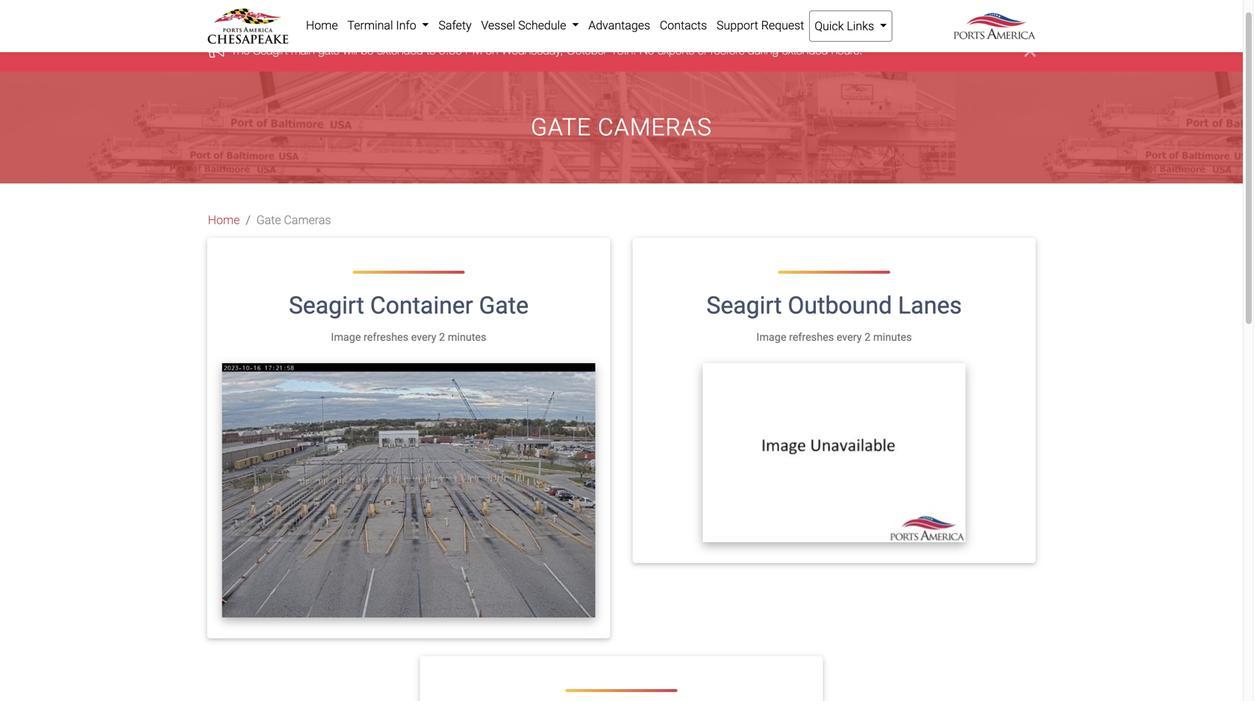 Task type: describe. For each thing, give the bounding box(es) containing it.
safety
[[439, 18, 472, 32]]

the seagirt main gate will be extended to 5:30 pm on wednesday, october 18th.  no exports or reefers during extended hours. link
[[231, 43, 863, 57]]

18th.
[[611, 43, 637, 57]]

2 for outbound
[[865, 331, 871, 344]]

seagirt outbound lanes
[[707, 292, 962, 320]]

terminal info link
[[343, 10, 434, 40]]

vessel
[[481, 18, 515, 32]]

1 horizontal spatial gate cameras
[[531, 113, 712, 141]]

safety link
[[434, 10, 476, 40]]

contacts
[[660, 18, 707, 32]]

image refreshes every 2 minutes for outbound
[[757, 331, 912, 344]]

seagirt container gate
[[289, 292, 529, 320]]

0 horizontal spatial home link
[[208, 211, 240, 229]]

request
[[761, 18, 804, 32]]

refreshes for outbound
[[789, 331, 834, 344]]

during
[[748, 43, 779, 57]]

pm
[[466, 43, 482, 57]]

container
[[370, 292, 473, 320]]

terminal info
[[348, 18, 419, 32]]

every for outbound
[[837, 331, 862, 344]]

seagirt for seagirt container gate
[[289, 292, 364, 320]]

advantages
[[589, 18, 650, 32]]

to
[[426, 43, 436, 57]]

advantages link
[[584, 10, 655, 40]]

be
[[361, 43, 374, 57]]

0 horizontal spatial cameras
[[284, 213, 331, 227]]

vessel schedule link
[[476, 10, 584, 40]]

1 horizontal spatial cameras
[[598, 113, 712, 141]]

october
[[567, 43, 607, 57]]

seagirt for seagirt outbound lanes
[[707, 292, 782, 320]]

5:30
[[439, 43, 462, 57]]



Task type: locate. For each thing, give the bounding box(es) containing it.
exports
[[658, 43, 695, 57]]

lanes
[[898, 292, 962, 320]]

2 extended from the left
[[782, 43, 828, 57]]

1 minutes from the left
[[448, 331, 487, 344]]

0 horizontal spatial live image image
[[222, 364, 595, 618]]

contacts link
[[655, 10, 712, 40]]

info
[[396, 18, 416, 32]]

minutes for container
[[448, 331, 487, 344]]

every for container
[[411, 331, 437, 344]]

support
[[717, 18, 759, 32]]

1 horizontal spatial image
[[757, 331, 787, 344]]

0 vertical spatial cameras
[[598, 113, 712, 141]]

cameras
[[598, 113, 712, 141], [284, 213, 331, 227]]

gate
[[318, 43, 340, 57]]

0 horizontal spatial gate
[[257, 213, 281, 227]]

0 horizontal spatial image refreshes every 2 minutes
[[331, 331, 487, 344]]

the seagirt main gate will be extended to 5:30 pm on wednesday, october 18th.  no exports or reefers during extended hours.
[[231, 43, 863, 57]]

no
[[640, 43, 654, 57]]

reefers
[[711, 43, 745, 57]]

close image
[[1025, 42, 1036, 60]]

image for container
[[331, 331, 361, 344]]

1 live image image from the left
[[222, 364, 595, 618]]

1 horizontal spatial home
[[306, 18, 338, 32]]

2 horizontal spatial gate
[[531, 113, 592, 141]]

2 image from the left
[[757, 331, 787, 344]]

image down seagirt outbound lanes
[[757, 331, 787, 344]]

the
[[231, 43, 250, 57]]

every down outbound
[[837, 331, 862, 344]]

support request link
[[712, 10, 809, 40]]

1 2 from the left
[[439, 331, 445, 344]]

seagirt inside alert
[[253, 43, 288, 57]]

image refreshes every 2 minutes down seagirt container gate
[[331, 331, 487, 344]]

image refreshes every 2 minutes
[[331, 331, 487, 344], [757, 331, 912, 344]]

links
[[847, 19, 874, 33]]

0 vertical spatial home link
[[301, 10, 343, 40]]

1 horizontal spatial image refreshes every 2 minutes
[[757, 331, 912, 344]]

1 horizontal spatial refreshes
[[789, 331, 834, 344]]

image refreshes every 2 minutes down seagirt outbound lanes
[[757, 331, 912, 344]]

refreshes down seagirt outbound lanes
[[789, 331, 834, 344]]

extended down info
[[377, 43, 423, 57]]

1 horizontal spatial every
[[837, 331, 862, 344]]

2 every from the left
[[837, 331, 862, 344]]

image for outbound
[[757, 331, 787, 344]]

minutes
[[448, 331, 487, 344], [874, 331, 912, 344]]

the seagirt main gate will be extended to 5:30 pm on wednesday, october 18th.  no exports or reefers during extended hours. alert
[[0, 30, 1243, 72]]

every
[[411, 331, 437, 344], [837, 331, 862, 344]]

2 minutes from the left
[[874, 331, 912, 344]]

refreshes
[[364, 331, 409, 344], [789, 331, 834, 344]]

0 horizontal spatial every
[[411, 331, 437, 344]]

1 horizontal spatial seagirt
[[289, 292, 364, 320]]

0 vertical spatial gate
[[531, 113, 592, 141]]

every down container at the top left
[[411, 331, 437, 344]]

2 refreshes from the left
[[789, 331, 834, 344]]

live image image for container
[[222, 364, 595, 618]]

vessel schedule
[[481, 18, 569, 32]]

1 every from the left
[[411, 331, 437, 344]]

2 2 from the left
[[865, 331, 871, 344]]

on
[[486, 43, 498, 57]]

live image image
[[222, 364, 595, 618], [703, 364, 966, 543]]

refreshes for container
[[364, 331, 409, 344]]

2
[[439, 331, 445, 344], [865, 331, 871, 344]]

1 vertical spatial cameras
[[284, 213, 331, 227]]

1 horizontal spatial minutes
[[874, 331, 912, 344]]

1 horizontal spatial home link
[[301, 10, 343, 40]]

1 horizontal spatial 2
[[865, 331, 871, 344]]

2 for container
[[439, 331, 445, 344]]

0 horizontal spatial minutes
[[448, 331, 487, 344]]

minutes for outbound
[[874, 331, 912, 344]]

seagirt
[[253, 43, 288, 57], [289, 292, 364, 320], [707, 292, 782, 320]]

hours.
[[832, 43, 863, 57]]

2 horizontal spatial seagirt
[[707, 292, 782, 320]]

1 horizontal spatial live image image
[[703, 364, 966, 543]]

gate
[[531, 113, 592, 141], [257, 213, 281, 227], [479, 292, 529, 320]]

schedule
[[518, 18, 566, 32]]

0 horizontal spatial refreshes
[[364, 331, 409, 344]]

will
[[343, 43, 357, 57]]

1 vertical spatial gate
[[257, 213, 281, 227]]

0 horizontal spatial extended
[[377, 43, 423, 57]]

quick
[[815, 19, 844, 33]]

2 live image image from the left
[[703, 364, 966, 543]]

minutes down container at the top left
[[448, 331, 487, 344]]

1 image refreshes every 2 minutes from the left
[[331, 331, 487, 344]]

terminal
[[348, 18, 393, 32]]

refreshes down seagirt container gate
[[364, 331, 409, 344]]

wednesday,
[[502, 43, 563, 57]]

image
[[331, 331, 361, 344], [757, 331, 787, 344]]

minutes down lanes
[[874, 331, 912, 344]]

extended
[[377, 43, 423, 57], [782, 43, 828, 57]]

1 extended from the left
[[377, 43, 423, 57]]

0 horizontal spatial gate cameras
[[257, 213, 331, 227]]

2 down outbound
[[865, 331, 871, 344]]

quick links link
[[809, 10, 893, 42]]

0 horizontal spatial image
[[331, 331, 361, 344]]

1 vertical spatial home link
[[208, 211, 240, 229]]

outbound
[[788, 292, 892, 320]]

0 horizontal spatial home
[[208, 213, 240, 227]]

1 image from the left
[[331, 331, 361, 344]]

0 horizontal spatial 2
[[439, 331, 445, 344]]

extended down request
[[782, 43, 828, 57]]

2 vertical spatial gate
[[479, 292, 529, 320]]

1 refreshes from the left
[[364, 331, 409, 344]]

1 horizontal spatial extended
[[782, 43, 828, 57]]

or
[[698, 43, 708, 57]]

gate cameras
[[531, 113, 712, 141], [257, 213, 331, 227]]

bullhorn image
[[207, 42, 231, 57]]

2 down container at the top left
[[439, 331, 445, 344]]

home
[[306, 18, 338, 32], [208, 213, 240, 227]]

0 horizontal spatial seagirt
[[253, 43, 288, 57]]

support request
[[717, 18, 804, 32]]

image refreshes every 2 minutes for container
[[331, 331, 487, 344]]

1 vertical spatial gate cameras
[[257, 213, 331, 227]]

main
[[291, 43, 315, 57]]

0 vertical spatial gate cameras
[[531, 113, 712, 141]]

image down seagirt container gate
[[331, 331, 361, 344]]

0 vertical spatial home
[[306, 18, 338, 32]]

1 vertical spatial home
[[208, 213, 240, 227]]

2 image refreshes every 2 minutes from the left
[[757, 331, 912, 344]]

1 horizontal spatial gate
[[479, 292, 529, 320]]

home link
[[301, 10, 343, 40], [208, 211, 240, 229]]

live image image for outbound
[[703, 364, 966, 543]]

quick links
[[815, 19, 877, 33]]



Task type: vqa. For each thing, say whether or not it's contained in the screenshot.
Nmsa
no



